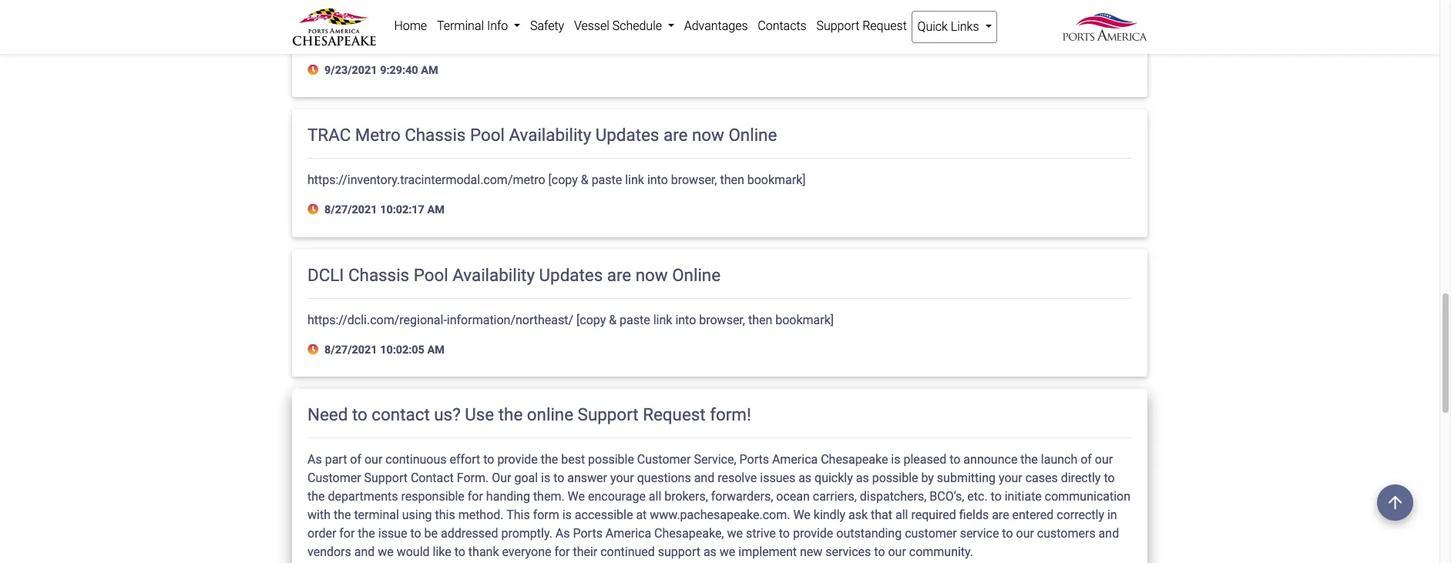 Task type: locate. For each thing, give the bounding box(es) containing it.
clock image for https://www.milecorp.com/chassis-finder/   [copy & paste link into browser, then bookmark]
[[308, 64, 322, 76]]

as down chesapeake,
[[704, 545, 717, 560]]

link for finder/
[[620, 33, 639, 48]]

home
[[394, 19, 427, 33]]

continuous
[[386, 453, 447, 467]]

online
[[729, 125, 777, 145], [672, 265, 721, 285]]

0 vertical spatial ports
[[740, 453, 769, 467]]

2 8/27/2021 from the top
[[325, 344, 377, 357]]

as up ocean
[[799, 471, 812, 486]]

https://inventory.tracintermodal.com/metro
[[308, 173, 546, 187]]

the right the with at left bottom
[[334, 508, 351, 523]]

1 vertical spatial &
[[581, 173, 589, 187]]

1 vertical spatial all
[[896, 508, 909, 523]]

the down terminal
[[358, 527, 375, 541]]

pool up https://inventory.tracintermodal.com/metro
[[470, 125, 505, 145]]

0 vertical spatial we
[[568, 490, 585, 504]]

as down "form" on the left bottom of page
[[556, 527, 570, 541]]

of up the directly
[[1081, 453, 1092, 467]]

2 vertical spatial support
[[364, 471, 408, 486]]

1 horizontal spatial is
[[563, 508, 572, 523]]

& for finder/
[[576, 33, 583, 48]]

0 horizontal spatial pool
[[414, 265, 448, 285]]

is left 'pleased'
[[891, 453, 901, 467]]

possible
[[588, 453, 634, 467], [872, 471, 919, 486]]

to right strive
[[779, 527, 790, 541]]

0 horizontal spatial online
[[672, 265, 721, 285]]

provide up new
[[793, 527, 834, 541]]

contact
[[372, 405, 430, 425]]

2 clock image from the top
[[308, 204, 322, 216]]

2 vertical spatial and
[[354, 545, 375, 560]]

1 vertical spatial we
[[794, 508, 811, 523]]

finder/
[[504, 33, 540, 48]]

and down 'in'
[[1099, 527, 1120, 541]]

8/27/2021 left 10:02:17
[[325, 204, 377, 217]]

part
[[325, 453, 347, 467]]

and right vendors
[[354, 545, 375, 560]]

pool up https://dcli.com/regional-
[[414, 265, 448, 285]]

1 vertical spatial online
[[672, 265, 721, 285]]

2 vertical spatial &
[[609, 313, 617, 327]]

forwarders,
[[711, 490, 774, 504]]

go to top image
[[1378, 485, 1414, 521]]

am for chassis
[[427, 204, 445, 217]]

possible up answer at the bottom of the page
[[588, 453, 634, 467]]

the
[[499, 405, 523, 425], [541, 453, 558, 467], [1021, 453, 1038, 467], [308, 490, 325, 504], [334, 508, 351, 523], [358, 527, 375, 541]]

0 vertical spatial online
[[729, 125, 777, 145]]

am right 9:29:40
[[421, 64, 438, 77]]

2 vertical spatial paste
[[620, 313, 650, 327]]

bookmark] for https://dcli.com/regional-information/northeast/ [copy & paste link into browser, then bookmark]
[[776, 313, 834, 327]]

0 horizontal spatial possible
[[588, 453, 634, 467]]

ocean
[[777, 490, 810, 504]]

america up continued
[[606, 527, 652, 541]]

clock image
[[308, 64, 322, 76], [308, 204, 322, 216]]

contact
[[411, 471, 454, 486]]

0 vertical spatial clock image
[[308, 64, 322, 76]]

1 horizontal spatial we
[[794, 508, 811, 523]]

0 horizontal spatial as
[[308, 453, 322, 467]]

support right contacts
[[817, 19, 860, 33]]

vessel schedule link
[[569, 11, 679, 42]]

possible up dispatchers,
[[872, 471, 919, 486]]

0 vertical spatial then
[[715, 33, 739, 48]]

bookmark] for https://www.milecorp.com/chassis-finder/   [copy & paste link into browser, then bookmark]
[[742, 33, 801, 48]]

0 vertical spatial link
[[620, 33, 639, 48]]

2 vertical spatial browser,
[[699, 313, 745, 327]]

0 vertical spatial am
[[421, 64, 438, 77]]

terminal
[[354, 508, 399, 523]]

use
[[465, 405, 494, 425]]

link
[[620, 33, 639, 48], [625, 173, 644, 187], [654, 313, 673, 327]]

our
[[365, 453, 383, 467], [1095, 453, 1113, 467], [1016, 527, 1035, 541], [888, 545, 906, 560]]

2 horizontal spatial for
[[555, 545, 570, 560]]

0 horizontal spatial are
[[607, 265, 632, 285]]

request left quick
[[863, 19, 907, 33]]

the up the with at left bottom
[[308, 490, 325, 504]]

1 vertical spatial availability
[[453, 265, 535, 285]]

we down ocean
[[794, 508, 811, 523]]

0 horizontal spatial support
[[364, 471, 408, 486]]

form!
[[710, 405, 751, 425]]

1 vertical spatial as
[[556, 527, 570, 541]]

for left their
[[555, 545, 570, 560]]

2 vertical spatial are
[[992, 508, 1010, 523]]

vessel schedule
[[574, 19, 665, 33]]

entered
[[1013, 508, 1054, 523]]

0 vertical spatial pool
[[470, 125, 505, 145]]

ports up resolve
[[740, 453, 769, 467]]

0 vertical spatial now
[[692, 125, 725, 145]]

1 clock image from the top
[[308, 64, 322, 76]]

1 vertical spatial into
[[647, 173, 668, 187]]

1 vertical spatial 8/27/2021
[[325, 344, 377, 357]]

8/27/2021 10:02:17 am
[[322, 204, 445, 217]]

as
[[308, 453, 322, 467], [556, 527, 570, 541]]

&
[[576, 33, 583, 48], [581, 173, 589, 187], [609, 313, 617, 327]]

updates
[[596, 125, 659, 145], [539, 265, 603, 285]]

service
[[960, 527, 999, 541]]

brokers,
[[665, 490, 708, 504]]

is up them.
[[541, 471, 551, 486]]

1 horizontal spatial possible
[[872, 471, 919, 486]]

ask
[[849, 508, 868, 523]]

new
[[800, 545, 823, 560]]

1 vertical spatial link
[[625, 173, 644, 187]]

www.pachesapeake.com.
[[650, 508, 791, 523]]

bco's,
[[930, 490, 965, 504]]

paste for information/northeast/
[[620, 313, 650, 327]]

link for information/northeast/
[[654, 313, 673, 327]]

launch
[[1041, 453, 1078, 467]]

0 vertical spatial are
[[664, 125, 688, 145]]

0 horizontal spatial your
[[611, 471, 634, 486]]

am down https://inventory.tracintermodal.com/metro
[[427, 204, 445, 217]]

is right "form" on the left bottom of page
[[563, 508, 572, 523]]

0 horizontal spatial is
[[541, 471, 551, 486]]

1 vertical spatial are
[[607, 265, 632, 285]]

1 horizontal spatial as
[[799, 471, 812, 486]]

0 horizontal spatial america
[[606, 527, 652, 541]]

2 vertical spatial [copy
[[577, 313, 606, 327]]

0 vertical spatial customer
[[637, 453, 691, 467]]

2 vertical spatial am
[[427, 344, 445, 357]]

questions
[[637, 471, 691, 486]]

clock image left 9/23/2021
[[308, 64, 322, 76]]

support up best
[[578, 405, 639, 425]]

support request
[[817, 19, 907, 33]]

0 vertical spatial request
[[863, 19, 907, 33]]

then
[[715, 33, 739, 48], [720, 173, 745, 187], [749, 313, 773, 327]]

[copy
[[543, 33, 573, 48], [549, 173, 578, 187], [577, 313, 606, 327]]

to right like
[[455, 545, 466, 560]]

the up the cases
[[1021, 453, 1038, 467]]

0 vertical spatial browser,
[[666, 33, 712, 48]]

availability up https://inventory.tracintermodal.com/metro                         [copy & paste link into browser, then bookmark]
[[509, 125, 591, 145]]

resolve
[[718, 471, 757, 486]]

1 vertical spatial provide
[[793, 527, 834, 541]]

1 vertical spatial america
[[606, 527, 652, 541]]

quick links
[[918, 19, 982, 34]]

then for https://dcli.com/regional-information/northeast/ [copy & paste link into browser, then bookmark]
[[749, 313, 773, 327]]

pleased
[[904, 453, 947, 467]]

metro
[[355, 125, 401, 145]]

0 vertical spatial 8/27/2021
[[325, 204, 377, 217]]

1 vertical spatial and
[[1099, 527, 1120, 541]]

chassis up https://inventory.tracintermodal.com/metro
[[405, 125, 466, 145]]

and down "service,"
[[694, 471, 715, 486]]

support
[[817, 19, 860, 33], [578, 405, 639, 425], [364, 471, 408, 486]]

into for finder/
[[642, 33, 663, 48]]

with
[[308, 508, 331, 523]]

am right 10:02:05
[[427, 344, 445, 357]]

we down answer at the bottom of the page
[[568, 490, 585, 504]]

then for https://www.milecorp.com/chassis-finder/   [copy & paste link into browser, then bookmark]
[[715, 33, 739, 48]]

2 vertical spatial is
[[563, 508, 572, 523]]

0 vertical spatial [copy
[[543, 33, 573, 48]]

1 horizontal spatial your
[[999, 471, 1023, 486]]

2 vertical spatial into
[[676, 313, 696, 327]]

1 vertical spatial pool
[[414, 265, 448, 285]]

0 vertical spatial all
[[649, 490, 662, 504]]

for right order
[[339, 527, 355, 541]]

availability up information/northeast/
[[453, 265, 535, 285]]

1 horizontal spatial as
[[556, 527, 570, 541]]

vendors
[[308, 545, 351, 560]]

america up issues
[[772, 453, 818, 467]]

this
[[507, 508, 530, 523]]

order
[[308, 527, 336, 541]]

continued
[[601, 545, 655, 560]]

pool
[[470, 125, 505, 145], [414, 265, 448, 285]]

clock image up dcli
[[308, 204, 322, 216]]

0 horizontal spatial customer
[[308, 471, 361, 486]]

we
[[568, 490, 585, 504], [794, 508, 811, 523]]

chassis
[[405, 125, 466, 145], [348, 265, 409, 285]]

your up the encourage
[[611, 471, 634, 486]]

1 vertical spatial support
[[578, 405, 639, 425]]

need to contact us? use the online support request form!
[[308, 405, 751, 425]]

advantages
[[684, 19, 748, 33]]

as left part
[[308, 453, 322, 467]]

1 horizontal spatial of
[[1081, 453, 1092, 467]]

0 horizontal spatial now
[[636, 265, 668, 285]]

browser, for https://dcli.com/regional-information/northeast/ [copy & paste link into browser, then bookmark]
[[699, 313, 745, 327]]

as down chesapeake
[[856, 471, 869, 486]]

all right that
[[896, 508, 909, 523]]

customer down part
[[308, 471, 361, 486]]

promptly.
[[501, 527, 553, 541]]

to right the directly
[[1104, 471, 1115, 486]]

8/27/2021 right clock image
[[325, 344, 377, 357]]

chassis up https://dcli.com/regional-
[[348, 265, 409, 285]]

2 vertical spatial link
[[654, 313, 673, 327]]

paste for finder/
[[587, 33, 617, 48]]

0 vertical spatial and
[[694, 471, 715, 486]]

all
[[649, 490, 662, 504], [896, 508, 909, 523]]

8/27/2021 for metro
[[325, 204, 377, 217]]

0 horizontal spatial for
[[339, 527, 355, 541]]

for
[[468, 490, 483, 504], [339, 527, 355, 541], [555, 545, 570, 560]]

customers
[[1038, 527, 1096, 541]]

request left 'form!'
[[643, 405, 706, 425]]

1 8/27/2021 from the top
[[325, 204, 377, 217]]

issues
[[760, 471, 796, 486]]

would
[[397, 545, 430, 560]]

at
[[636, 508, 647, 523]]

1 vertical spatial ports
[[573, 527, 603, 541]]

1 horizontal spatial provide
[[793, 527, 834, 541]]

home link
[[389, 11, 432, 42]]

of
[[350, 453, 362, 467], [1081, 453, 1092, 467]]

announce
[[964, 453, 1018, 467]]

0 horizontal spatial of
[[350, 453, 362, 467]]

0 horizontal spatial request
[[643, 405, 706, 425]]

communication
[[1045, 490, 1131, 504]]

2 horizontal spatial and
[[1099, 527, 1120, 541]]

1 vertical spatial clock image
[[308, 204, 322, 216]]

chesapeake,
[[655, 527, 724, 541]]

all down questions
[[649, 490, 662, 504]]

1 vertical spatial chassis
[[348, 265, 409, 285]]

support up departments
[[364, 471, 408, 486]]

support inside as part of our continuous effort to provide the best possible customer service, ports america chesapeake is pleased to announce the launch of our customer support contact form.  our goal is to answer your questions and resolve issues as quickly as possible by submitting your cases directly to the departments responsible for handing them. we encourage all brokers, forwarders, ocean carriers, dispatchers, bco's, etc. to initiate communication with the terminal using this method. this form is accessible at www.pachesapeake.com.  we kindly ask that all required fields are entered correctly in order for the issue to be addressed promptly.   as ports america chesapeake, we strive to provide outstanding customer service to our customers and vendors and we would like to thank everyone for their continued support as we implement new services to our community.
[[364, 471, 408, 486]]

provide
[[498, 453, 538, 467], [793, 527, 834, 541]]

for down form.
[[468, 490, 483, 504]]

our down entered
[[1016, 527, 1035, 541]]

0 horizontal spatial and
[[354, 545, 375, 560]]

clock image for https://inventory.tracintermodal.com/metro                         [copy & paste link into browser, then bookmark]
[[308, 204, 322, 216]]

your up the initiate on the right of the page
[[999, 471, 1023, 486]]

0 vertical spatial as
[[308, 453, 322, 467]]

2 horizontal spatial are
[[992, 508, 1010, 523]]

2 horizontal spatial support
[[817, 19, 860, 33]]

1 horizontal spatial request
[[863, 19, 907, 33]]

2 of from the left
[[1081, 453, 1092, 467]]

to left be
[[410, 527, 421, 541]]

2 horizontal spatial as
[[856, 471, 869, 486]]

1 vertical spatial bookmark]
[[748, 173, 806, 187]]

of right part
[[350, 453, 362, 467]]

america
[[772, 453, 818, 467], [606, 527, 652, 541]]

0 vertical spatial bookmark]
[[742, 33, 801, 48]]

initiate
[[1005, 490, 1042, 504]]

customer
[[637, 453, 691, 467], [308, 471, 361, 486]]

1 vertical spatial paste
[[592, 173, 622, 187]]

your
[[611, 471, 634, 486], [999, 471, 1023, 486]]

0 vertical spatial is
[[891, 453, 901, 467]]

our down outstanding
[[888, 545, 906, 560]]

bookmark]
[[742, 33, 801, 48], [748, 173, 806, 187], [776, 313, 834, 327]]

0 vertical spatial for
[[468, 490, 483, 504]]

departments
[[328, 490, 398, 504]]

is
[[891, 453, 901, 467], [541, 471, 551, 486], [563, 508, 572, 523]]

9:29:40
[[380, 64, 418, 77]]

10:02:05
[[380, 344, 425, 357]]

0 horizontal spatial as
[[704, 545, 717, 560]]

customer up questions
[[637, 453, 691, 467]]

provide up goal
[[498, 453, 538, 467]]

ports up their
[[573, 527, 603, 541]]

our up the directly
[[1095, 453, 1113, 467]]



Task type: vqa. For each thing, say whether or not it's contained in the screenshot.
DCLI
yes



Task type: describe. For each thing, give the bounding box(es) containing it.
method.
[[458, 508, 504, 523]]

accessible
[[575, 508, 633, 523]]

information/northeast/
[[447, 313, 574, 327]]

9/23/2021 9:29:40 am
[[322, 64, 438, 77]]

clock image
[[308, 344, 322, 355]]

1 vertical spatial then
[[720, 173, 745, 187]]

to up them.
[[554, 471, 565, 486]]

the right use
[[499, 405, 523, 425]]

info
[[487, 19, 508, 33]]

goal
[[515, 471, 538, 486]]

community.
[[910, 545, 974, 560]]

chesapeake
[[821, 453, 888, 467]]

online
[[527, 405, 574, 425]]

to up submitting
[[950, 453, 961, 467]]

like
[[433, 545, 452, 560]]

kindly
[[814, 508, 846, 523]]

addressed
[[441, 527, 498, 541]]

outstanding
[[837, 527, 902, 541]]

services
[[826, 545, 871, 560]]

customer
[[905, 527, 957, 541]]

quickly
[[815, 471, 853, 486]]

1 horizontal spatial ports
[[740, 453, 769, 467]]

8/27/2021 10:02:05 am
[[322, 344, 445, 357]]

their
[[573, 545, 598, 560]]

https://dcli.com/regional-information/northeast/ [copy & paste link into browser, then bookmark]
[[308, 313, 834, 327]]

terminal info link
[[432, 11, 525, 42]]

dcli
[[308, 265, 344, 285]]

terminal
[[437, 19, 484, 33]]

implement
[[739, 545, 797, 560]]

form
[[533, 508, 560, 523]]

contacts link
[[753, 11, 812, 42]]

0 horizontal spatial all
[[649, 490, 662, 504]]

us?
[[434, 405, 461, 425]]

0 horizontal spatial we
[[568, 490, 585, 504]]

links
[[951, 19, 979, 34]]

as part of our continuous effort to provide the best possible customer service, ports america chesapeake is pleased to announce the launch of our customer support contact form.  our goal is to answer your questions and resolve issues as quickly as possible by submitting your cases directly to the departments responsible for handing them. we encourage all brokers, forwarders, ocean carriers, dispatchers, bco's, etc. to initiate communication with the terminal using this method. this form is accessible at www.pachesapeake.com.  we kindly ask that all required fields are entered correctly in order for the issue to be addressed promptly.   as ports america chesapeake, we strive to provide outstanding customer service to our customers and vendors and we would like to thank everyone for their continued support as we implement new services to our community.
[[308, 453, 1131, 560]]

0 vertical spatial updates
[[596, 125, 659, 145]]

0 vertical spatial chassis
[[405, 125, 466, 145]]

issue
[[378, 527, 407, 541]]

1 vertical spatial browser,
[[671, 173, 717, 187]]

1 horizontal spatial now
[[692, 125, 725, 145]]

to down outstanding
[[874, 545, 885, 560]]

vessel
[[574, 19, 610, 33]]

9/23/2021
[[325, 64, 377, 77]]

support
[[658, 545, 701, 560]]

safety
[[530, 19, 564, 33]]

etc.
[[968, 490, 988, 504]]

encourage
[[588, 490, 646, 504]]

trac metro chassis pool availability updates are now online
[[308, 125, 777, 145]]

1 horizontal spatial all
[[896, 508, 909, 523]]

cases
[[1026, 471, 1058, 486]]

1 vertical spatial now
[[636, 265, 668, 285]]

0 vertical spatial possible
[[588, 453, 634, 467]]

1 your from the left
[[611, 471, 634, 486]]

terminal info
[[437, 19, 511, 33]]

the left best
[[541, 453, 558, 467]]

schedule
[[613, 19, 662, 33]]

1 horizontal spatial support
[[578, 405, 639, 425]]

submitting
[[937, 471, 996, 486]]

2 your from the left
[[999, 471, 1023, 486]]

8/27/2021 for chassis
[[325, 344, 377, 357]]

handing
[[486, 490, 530, 504]]

https://inventory.tracintermodal.com/metro                         [copy & paste link into browser, then bookmark]
[[308, 173, 806, 187]]

https://dcli.com/regional-
[[308, 313, 447, 327]]

1 horizontal spatial and
[[694, 471, 715, 486]]

by
[[922, 471, 934, 486]]

0 vertical spatial support
[[817, 19, 860, 33]]

[copy for information/northeast/
[[577, 313, 606, 327]]

answer
[[568, 471, 607, 486]]

thank
[[469, 545, 499, 560]]

1 horizontal spatial for
[[468, 490, 483, 504]]

2 horizontal spatial is
[[891, 453, 901, 467]]

quick links link
[[912, 11, 998, 43]]

into for information/northeast/
[[676, 313, 696, 327]]

browser, for https://www.milecorp.com/chassis-finder/   [copy & paste link into browser, then bookmark]
[[666, 33, 712, 48]]

that
[[871, 508, 893, 523]]

1 vertical spatial request
[[643, 405, 706, 425]]

0 vertical spatial america
[[772, 453, 818, 467]]

0 horizontal spatial ports
[[573, 527, 603, 541]]

best
[[561, 453, 585, 467]]

0 vertical spatial provide
[[498, 453, 538, 467]]

10:02:17
[[380, 204, 425, 217]]

quick
[[918, 19, 948, 34]]

form.
[[457, 471, 489, 486]]

1 of from the left
[[350, 453, 362, 467]]

using
[[402, 508, 432, 523]]

1 horizontal spatial online
[[729, 125, 777, 145]]

1 vertical spatial updates
[[539, 265, 603, 285]]

1 vertical spatial possible
[[872, 471, 919, 486]]

carriers,
[[813, 490, 857, 504]]

our right part
[[365, 453, 383, 467]]

0 vertical spatial availability
[[509, 125, 591, 145]]

https://www.milecorp.com/chassis-finder/   [copy & paste link into browser, then bookmark]
[[308, 33, 801, 48]]

trac
[[308, 125, 351, 145]]

1 horizontal spatial are
[[664, 125, 688, 145]]

contacts
[[758, 19, 807, 33]]

strive
[[746, 527, 776, 541]]

in
[[1108, 508, 1118, 523]]

dcli chassis pool availability updates are now online
[[308, 265, 721, 285]]

1 vertical spatial customer
[[308, 471, 361, 486]]

1 vertical spatial [copy
[[549, 173, 578, 187]]

to right service
[[1002, 527, 1013, 541]]

1 horizontal spatial pool
[[470, 125, 505, 145]]

them.
[[533, 490, 565, 504]]

dispatchers,
[[860, 490, 927, 504]]

advantages link
[[679, 11, 753, 42]]

[copy for finder/
[[543, 33, 573, 48]]

are inside as part of our continuous effort to provide the best possible customer service, ports america chesapeake is pleased to announce the launch of our customer support contact form.  our goal is to answer your questions and resolve issues as quickly as possible by submitting your cases directly to the departments responsible for handing them. we encourage all brokers, forwarders, ocean carriers, dispatchers, bco's, etc. to initiate communication with the terminal using this method. this form is accessible at www.pachesapeake.com.  we kindly ask that all required fields are entered correctly in order for the issue to be addressed promptly.   as ports america chesapeake, we strive to provide outstanding customer service to our customers and vendors and we would like to thank everyone for their continued support as we implement new services to our community.
[[992, 508, 1010, 523]]

need
[[308, 405, 348, 425]]

required
[[912, 508, 957, 523]]

am for pool
[[427, 344, 445, 357]]

2 vertical spatial for
[[555, 545, 570, 560]]

to up our
[[484, 453, 494, 467]]

support request link
[[812, 11, 912, 42]]

& for information/northeast/
[[609, 313, 617, 327]]

fields
[[960, 508, 989, 523]]

to right etc. on the right
[[991, 490, 1002, 504]]

to right need
[[352, 405, 368, 425]]

directly
[[1061, 471, 1101, 486]]

be
[[424, 527, 438, 541]]



